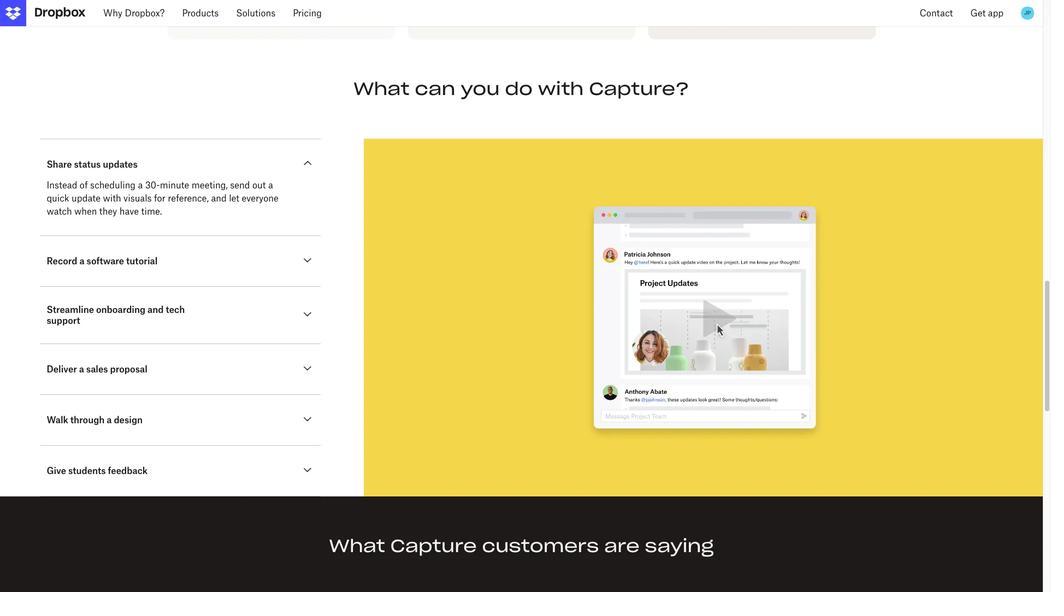 Task type: vqa. For each thing, say whether or not it's contained in the screenshot.
"meeting,"
yes



Task type: locate. For each thing, give the bounding box(es) containing it.
pricing
[[293, 8, 322, 19]]

and
[[211, 193, 227, 204], [148, 304, 164, 315]]

1 vertical spatial with
[[103, 193, 121, 204]]

and left tech
[[148, 304, 164, 315]]

0 horizontal spatial with
[[103, 193, 121, 204]]

0 vertical spatial and
[[211, 193, 227, 204]]

pricing link
[[284, 0, 331, 26]]

design
[[114, 415, 143, 426]]

deliver a sales proposal
[[47, 364, 147, 375]]

with down scheduling
[[103, 193, 121, 204]]

0 vertical spatial with
[[538, 77, 584, 100]]

software
[[87, 256, 124, 267]]

minute
[[160, 180, 189, 191]]

and inside instead of scheduling a 30-minute meeting, send out a quick update with visuals for reference, and let everyone watch when they have time.
[[211, 193, 227, 204]]

0 vertical spatial what
[[354, 77, 410, 100]]

updates
[[103, 159, 138, 170]]

what capture customers are saying
[[329, 535, 714, 558]]

when
[[74, 206, 97, 217]]

1 horizontal spatial and
[[211, 193, 227, 204]]

dropbox?
[[125, 8, 165, 19]]

with right do
[[538, 77, 584, 100]]

jp
[[1025, 9, 1032, 16]]

support
[[47, 315, 80, 326]]

record a software tutorial
[[47, 256, 158, 267]]

they
[[99, 206, 117, 217]]

products
[[182, 8, 219, 19]]

contact button
[[911, 0, 962, 26]]

instead of scheduling a 30-minute meeting, send out a quick update with visuals for reference, and let everyone watch when they have time.
[[47, 180, 279, 217]]

get
[[971, 8, 986, 19]]

tech
[[166, 304, 185, 315]]

for
[[154, 193, 166, 204]]

solutions button
[[228, 0, 284, 26]]

record
[[47, 256, 77, 267]]

update
[[72, 193, 101, 204]]

1 vertical spatial what
[[329, 535, 385, 558]]

walk
[[47, 415, 68, 426]]

have
[[120, 206, 139, 217]]

1 vertical spatial and
[[148, 304, 164, 315]]

let
[[229, 193, 240, 204]]

proposal
[[110, 364, 147, 375]]

visuals
[[124, 193, 152, 204]]

share status updates
[[47, 159, 138, 170]]

give students feedback
[[47, 466, 148, 477]]

why dropbox? button
[[95, 0, 173, 26]]

1 horizontal spatial with
[[538, 77, 584, 100]]

everyone
[[242, 193, 279, 204]]

send
[[230, 180, 250, 191]]

through
[[70, 415, 105, 426]]

meeting,
[[192, 180, 228, 191]]

and left let
[[211, 193, 227, 204]]

and inside streamline onboarding and tech support
[[148, 304, 164, 315]]

deliver
[[47, 364, 77, 375]]

reference,
[[168, 193, 209, 204]]

a
[[138, 180, 143, 191], [268, 180, 273, 191], [79, 256, 84, 267], [79, 364, 84, 375], [107, 415, 112, 426]]

what
[[354, 77, 410, 100], [329, 535, 385, 558]]

do
[[505, 77, 533, 100]]

scheduling
[[90, 180, 136, 191]]

with
[[538, 77, 584, 100], [103, 193, 121, 204]]

0 horizontal spatial and
[[148, 304, 164, 315]]

of
[[80, 180, 88, 191]]

walk through a design
[[47, 415, 143, 426]]

streamline onboarding and tech support
[[47, 304, 185, 326]]



Task type: describe. For each thing, give the bounding box(es) containing it.
contact
[[920, 8, 953, 19]]

saying
[[645, 535, 714, 558]]

give
[[47, 466, 66, 477]]

a left design
[[107, 415, 112, 426]]

customers
[[482, 535, 599, 558]]

out
[[252, 180, 266, 191]]

capture?
[[589, 77, 690, 100]]

watch
[[47, 206, 72, 217]]

instead
[[47, 180, 77, 191]]

a message from patricia johnson to anthony abate appears in a messaging app with an embedded project update video created in dropbox capture image
[[390, 165, 1020, 471]]

what for what can you do with capture?
[[354, 77, 410, 100]]

time.
[[141, 206, 162, 217]]

capture
[[391, 535, 477, 558]]

products button
[[173, 0, 228, 26]]

jp button
[[1019, 4, 1037, 22]]

why dropbox?
[[103, 8, 165, 19]]

quick
[[47, 193, 69, 204]]

onboarding
[[96, 304, 146, 315]]

students
[[68, 466, 106, 477]]

app
[[989, 8, 1004, 19]]

are
[[605, 535, 640, 558]]

tutorial
[[126, 256, 158, 267]]

you
[[461, 77, 500, 100]]

get app
[[971, 8, 1004, 19]]

why
[[103, 8, 123, 19]]

can
[[415, 77, 456, 100]]

a right record
[[79, 256, 84, 267]]

a left 'sales'
[[79, 364, 84, 375]]

status
[[74, 159, 101, 170]]

get app button
[[962, 0, 1013, 26]]

what for what capture customers are saying
[[329, 535, 385, 558]]

streamline
[[47, 304, 94, 315]]

30-
[[145, 180, 160, 191]]

with inside instead of scheduling a 30-minute meeting, send out a quick update with visuals for reference, and let everyone watch when they have time.
[[103, 193, 121, 204]]

share
[[47, 159, 72, 170]]

what can you do with capture?
[[354, 77, 690, 100]]

a left 30-
[[138, 180, 143, 191]]

sales
[[86, 364, 108, 375]]

a right out
[[268, 180, 273, 191]]

solutions
[[236, 8, 276, 19]]

feedback
[[108, 466, 148, 477]]



